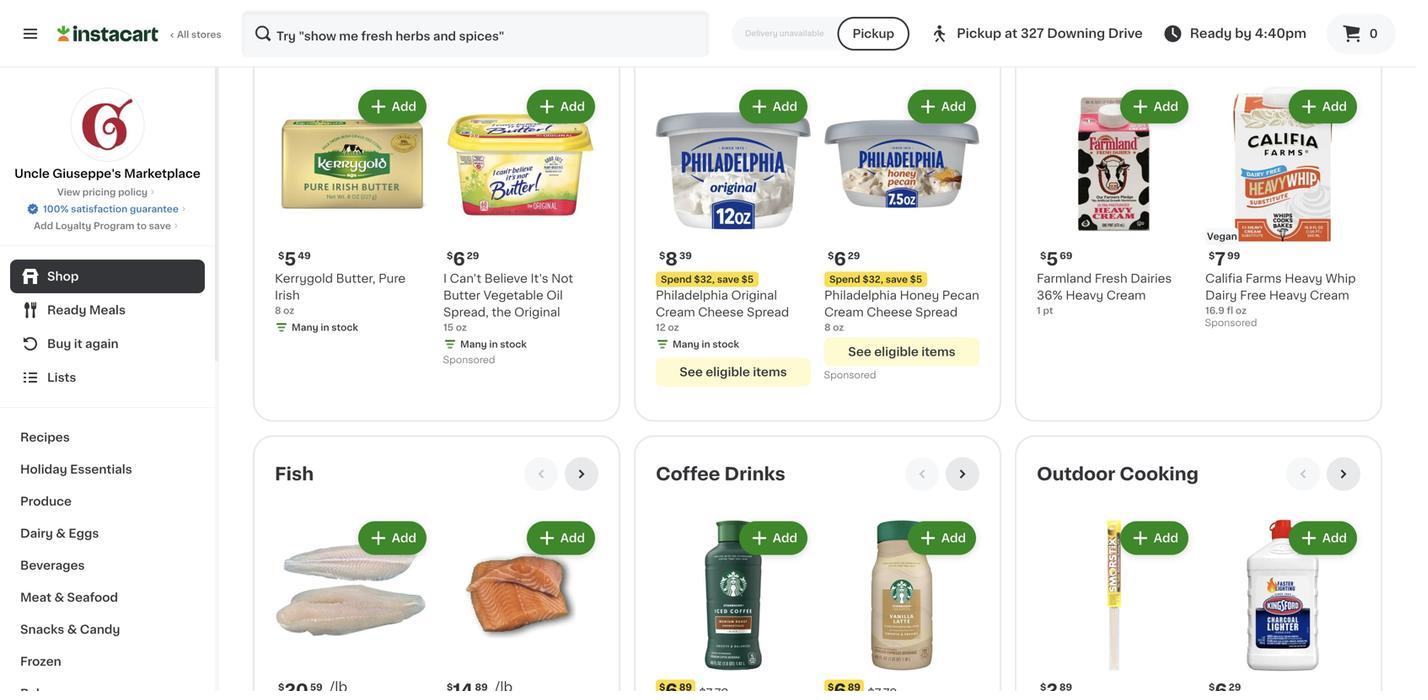 Task type: locate. For each thing, give the bounding box(es) containing it.
2 horizontal spatial save
[[886, 275, 908, 284]]

many in stock for 6
[[461, 340, 527, 349]]

$ inside $ 8 39
[[660, 251, 666, 261]]

uncle giuseppe's marketplace link
[[14, 88, 201, 182]]

spend
[[661, 275, 692, 284], [830, 275, 861, 284]]

$ 6 29 up can't
[[447, 251, 479, 268]]

5 left 69
[[1047, 251, 1059, 268]]

product group
[[656, 0, 811, 56], [825, 0, 980, 56], [275, 87, 430, 338], [444, 87, 599, 370], [656, 87, 811, 387], [825, 87, 980, 385], [1037, 87, 1193, 318], [1206, 87, 1361, 333], [275, 518, 430, 692], [444, 518, 599, 692], [656, 518, 811, 692], [825, 518, 980, 692], [1037, 518, 1193, 692], [1206, 518, 1361, 692]]

1 horizontal spatial pickup
[[957, 27, 1002, 40]]

None search field
[[241, 10, 710, 57]]

36%
[[1037, 290, 1063, 302]]

2 $32, from the left
[[863, 275, 884, 284]]

1 many in stock button from the left
[[656, 0, 811, 24]]

add loyalty program to save
[[34, 221, 171, 231]]

2 horizontal spatial 8
[[825, 323, 831, 332]]

0 horizontal spatial $32,
[[694, 275, 715, 284]]

2 philadelphia from the left
[[825, 290, 897, 302]]

meat
[[20, 592, 51, 604]]

$ 6 29
[[447, 251, 479, 268], [828, 251, 861, 268]]

ready by 4:40pm link
[[1164, 24, 1307, 44]]

stock for spend $32, save $5
[[713, 340, 740, 349]]

0 horizontal spatial $ 6 29
[[447, 251, 479, 268]]

save inside add loyalty program to save link
[[149, 221, 171, 231]]

spread
[[747, 307, 790, 318], [916, 307, 958, 318]]

0 horizontal spatial spend
[[661, 275, 692, 284]]

oz inside 'i can't believe it's not butter vegetable oil spread, the original 15 oz'
[[456, 323, 467, 332]]

2 vertical spatial sponsored badge image
[[825, 371, 876, 381]]

0 horizontal spatial $5
[[742, 275, 754, 284]]

1 horizontal spatial many in stock button
[[825, 0, 980, 24]]

0 horizontal spatial 8
[[275, 306, 281, 316]]

0 horizontal spatial philadelphia
[[656, 290, 729, 302]]

original inside 'i can't believe it's not butter vegetable oil spread, the original 15 oz'
[[515, 307, 561, 318]]

stock inside the "product" 'group'
[[713, 340, 740, 349]]

cheese
[[699, 307, 744, 318], [867, 307, 913, 318]]

1 horizontal spatial sponsored badge image
[[825, 371, 876, 381]]

save down guarantee
[[149, 221, 171, 231]]

$ inside $ 5 49
[[278, 251, 285, 261]]

1 horizontal spatial ready
[[1191, 27, 1233, 40]]

2 cheese from the left
[[867, 307, 913, 318]]

program
[[94, 221, 135, 231]]

1 $32, from the left
[[694, 275, 715, 284]]

1 spend $32, save $5 from the left
[[661, 275, 754, 284]]

all
[[177, 30, 189, 39]]

sponsored badge image down fl
[[1206, 319, 1257, 329]]

&
[[56, 528, 66, 540], [54, 592, 64, 604], [67, 624, 77, 636]]

heavy
[[1286, 273, 1323, 285], [1066, 290, 1104, 302], [1270, 290, 1308, 302]]

califia farms heavy whip dairy free heavy cream 16.9 fl oz
[[1206, 273, 1357, 316]]

cheese inside philadelphia original cream cheese spread 12 oz
[[699, 307, 744, 318]]

marketplace
[[124, 168, 201, 180]]

many in stock
[[673, 9, 740, 19], [842, 9, 908, 19], [292, 323, 358, 332], [461, 340, 527, 349], [673, 340, 740, 349]]

2 vertical spatial &
[[67, 624, 77, 636]]

at
[[1005, 27, 1018, 40]]

4 $ from the left
[[828, 251, 834, 261]]

29 up philadelphia honey pecan cream cheese spread 8 oz
[[848, 251, 861, 261]]

0 vertical spatial sponsored badge image
[[1206, 319, 1257, 329]]

heavy left whip
[[1286, 273, 1323, 285]]

$ 7 99
[[1209, 251, 1241, 268]]

1 spread from the left
[[747, 307, 790, 318]]

$ for 1 pt
[[1041, 251, 1047, 261]]

& left eggs
[[56, 528, 66, 540]]

1 29 from the left
[[467, 251, 479, 261]]

& for snacks
[[67, 624, 77, 636]]

1 vertical spatial ready
[[47, 304, 86, 316]]

uncle
[[14, 168, 50, 180]]

0 horizontal spatial 5
[[285, 251, 296, 268]]

uncle giuseppe's marketplace
[[14, 168, 201, 180]]

califia
[[1206, 273, 1243, 285]]

0 horizontal spatial save
[[149, 221, 171, 231]]

ready left by
[[1191, 27, 1233, 40]]

candy
[[80, 624, 120, 636]]

fish
[[275, 466, 314, 483]]

1 horizontal spatial 6
[[834, 251, 847, 268]]

& left candy
[[67, 624, 77, 636]]

in
[[702, 9, 711, 19], [871, 9, 879, 19], [321, 323, 329, 332], [489, 340, 498, 349], [702, 340, 711, 349]]

free
[[1241, 290, 1267, 302]]

1 horizontal spatial philadelphia
[[825, 290, 897, 302]]

dairy
[[1206, 290, 1238, 302], [20, 528, 53, 540]]

0 horizontal spatial ready
[[47, 304, 86, 316]]

1 6 from the left
[[453, 251, 465, 268]]

$ 8 39
[[660, 251, 692, 268]]

view pricing policy link
[[57, 186, 158, 199]]

oz inside califia farms heavy whip dairy free heavy cream 16.9 fl oz
[[1236, 306, 1247, 316]]

in for 5
[[321, 323, 329, 332]]

8
[[666, 251, 678, 268], [275, 306, 281, 316], [825, 323, 831, 332]]

believe
[[485, 273, 528, 285]]

2 spend from the left
[[830, 275, 861, 284]]

stock for 6
[[500, 340, 527, 349]]

dairy down produce
[[20, 528, 53, 540]]

spend $32, save $5 for 6
[[830, 275, 923, 284]]

seafood
[[67, 592, 118, 604]]

spend down $ 8 39
[[661, 275, 692, 284]]

spend inside the "product" 'group'
[[661, 275, 692, 284]]

philadelphia inside philadelphia original cream cheese spread 12 oz
[[656, 290, 729, 302]]

stock
[[713, 9, 740, 19], [882, 9, 908, 19], [332, 323, 358, 332], [500, 340, 527, 349], [713, 340, 740, 349]]

1 horizontal spatial 5
[[1047, 251, 1059, 268]]

1 $ from the left
[[278, 251, 285, 261]]

add
[[392, 101, 417, 113], [561, 101, 585, 113], [773, 101, 798, 113], [942, 101, 967, 113], [1154, 101, 1179, 113], [1323, 101, 1348, 113], [34, 221, 53, 231], [392, 533, 417, 545], [561, 533, 585, 545], [773, 533, 798, 545], [942, 533, 967, 545], [1154, 533, 1179, 545], [1323, 533, 1348, 545]]

5 for 7
[[1047, 251, 1059, 268]]

loyalty
[[55, 221, 91, 231]]

spend $32, save $5 up philadelphia honey pecan cream cheese spread 8 oz
[[830, 275, 923, 284]]

oz inside philadelphia honey pecan cream cheese spread 8 oz
[[833, 323, 845, 332]]

uncle giuseppe's marketplace logo image
[[70, 88, 145, 162]]

$ for 16.9 fl oz
[[1209, 251, 1216, 261]]

ready
[[1191, 27, 1233, 40], [47, 304, 86, 316]]

it's
[[531, 273, 549, 285]]

8 inside philadelphia honey pecan cream cheese spread 8 oz
[[825, 323, 831, 332]]

8 inside the "product" 'group'
[[666, 251, 678, 268]]

0 horizontal spatial dairy
[[20, 528, 53, 540]]

spread inside philadelphia honey pecan cream cheese spread 8 oz
[[916, 307, 958, 318]]

2 $ from the left
[[447, 251, 453, 261]]

6 up philadelphia honey pecan cream cheese spread 8 oz
[[834, 251, 847, 268]]

spend $32, save $5 inside the "product" 'group'
[[661, 275, 754, 284]]

1 vertical spatial &
[[54, 592, 64, 604]]

cream
[[1107, 290, 1147, 302], [1311, 290, 1350, 302], [656, 307, 696, 318], [825, 307, 864, 318]]

dairies
[[1131, 273, 1173, 285]]

2 29 from the left
[[848, 251, 861, 261]]

0 vertical spatial original
[[732, 290, 778, 302]]

1 vertical spatial 8
[[275, 306, 281, 316]]

$5 up honey
[[911, 275, 923, 284]]

cheese inside philadelphia honey pecan cream cheese spread 8 oz
[[867, 307, 913, 318]]

8 inside 'kerrygold butter, pure irish 8 oz'
[[275, 306, 281, 316]]

2 6 from the left
[[834, 251, 847, 268]]

1 horizontal spatial $6.89 original price: $7.79 element
[[825, 680, 980, 692]]

save inside the "product" 'group'
[[718, 275, 740, 284]]

cream inside philadelphia honey pecan cream cheese spread 8 oz
[[825, 307, 864, 318]]

1 horizontal spatial 29
[[848, 251, 861, 261]]

3 $ from the left
[[660, 251, 666, 261]]

0 horizontal spatial many in stock button
[[656, 0, 811, 24]]

$32, for 8
[[694, 275, 715, 284]]

items
[[753, 36, 787, 48], [922, 36, 956, 48], [922, 346, 956, 358], [753, 367, 787, 378]]

$14.89 per pound element
[[444, 680, 599, 692]]

outdoor cooking link
[[1037, 464, 1199, 485]]

1 horizontal spatial spread
[[916, 307, 958, 318]]

0 vertical spatial &
[[56, 528, 66, 540]]

shop
[[47, 271, 79, 283]]

pickup inside popup button
[[957, 27, 1002, 40]]

buy it again
[[47, 338, 119, 350]]

1 horizontal spatial spend $32, save $5
[[830, 275, 923, 284]]

6 up can't
[[453, 251, 465, 268]]

add loyalty program to save link
[[34, 219, 181, 233]]

2 spread from the left
[[916, 307, 958, 318]]

2 5 from the left
[[1047, 251, 1059, 268]]

cream inside farmland fresh dairies 36% heavy cream 1 pt
[[1107, 290, 1147, 302]]

ready for ready meals
[[47, 304, 86, 316]]

spread inside philadelphia original cream cheese spread 12 oz
[[747, 307, 790, 318]]

product group containing 8
[[656, 87, 811, 387]]

0 horizontal spatial spend $32, save $5
[[661, 275, 754, 284]]

spend for 8
[[661, 275, 692, 284]]

1 horizontal spatial spend
[[830, 275, 861, 284]]

0 horizontal spatial 29
[[467, 251, 479, 261]]

philadelphia left honey
[[825, 290, 897, 302]]

heavy down farms
[[1270, 290, 1308, 302]]

5 left 49
[[285, 251, 296, 268]]

pickup for pickup at 327 downing drive
[[957, 27, 1002, 40]]

sponsored badge image down philadelphia honey pecan cream cheese spread 8 oz
[[825, 371, 876, 381]]

1 horizontal spatial original
[[732, 290, 778, 302]]

pickup for pickup
[[853, 28, 895, 40]]

1 cheese from the left
[[699, 307, 744, 318]]

sponsored badge image inside the "product" 'group'
[[1206, 319, 1257, 329]]

0 horizontal spatial pickup
[[853, 28, 895, 40]]

2 $5 from the left
[[911, 275, 923, 284]]

meat & seafood link
[[10, 582, 205, 614]]

0 horizontal spatial cheese
[[699, 307, 744, 318]]

0 vertical spatial dairy
[[1206, 290, 1238, 302]]

pecan
[[943, 290, 980, 302]]

in inside the "product" 'group'
[[702, 340, 711, 349]]

save up honey
[[886, 275, 908, 284]]

$ 5 69
[[1041, 251, 1073, 268]]

2 $ 6 29 from the left
[[828, 251, 861, 268]]

ready down 'shop'
[[47, 304, 86, 316]]

sponsored badge image down the 15
[[444, 356, 495, 366]]

$32, inside the "product" 'group'
[[694, 275, 715, 284]]

1 philadelphia from the left
[[656, 290, 729, 302]]

1 horizontal spatial $5
[[911, 275, 923, 284]]

spend up philadelphia honey pecan cream cheese spread 8 oz
[[830, 275, 861, 284]]

oz inside 'kerrygold butter, pure irish 8 oz'
[[284, 306, 295, 316]]

holiday essentials link
[[10, 454, 205, 486]]

1 spend from the left
[[661, 275, 692, 284]]

1 horizontal spatial 8
[[666, 251, 678, 268]]

$32, up philadelphia original cream cheese spread 12 oz
[[694, 275, 715, 284]]

0 button
[[1328, 13, 1397, 54]]

1 vertical spatial dairy
[[20, 528, 53, 540]]

whip
[[1326, 273, 1357, 285]]

29
[[467, 251, 479, 261], [848, 251, 861, 261]]

many
[[673, 9, 700, 19], [842, 9, 868, 19], [292, 323, 319, 332], [461, 340, 487, 349], [673, 340, 700, 349]]

$ inside $ 5 69
[[1041, 251, 1047, 261]]

& right the meat
[[54, 592, 64, 604]]

2 spend $32, save $5 from the left
[[830, 275, 923, 284]]

1 $ 6 29 from the left
[[447, 251, 479, 268]]

ready by 4:40pm
[[1191, 27, 1307, 40]]

original
[[732, 290, 778, 302], [515, 307, 561, 318]]

0 horizontal spatial 6
[[453, 251, 465, 268]]

1 vertical spatial original
[[515, 307, 561, 318]]

0 horizontal spatial $6.89 original price: $7.79 element
[[656, 680, 811, 692]]

Search field
[[243, 12, 708, 56]]

5 $ from the left
[[1041, 251, 1047, 261]]

$ inside $ 7 99
[[1209, 251, 1216, 261]]

heavy down 'farmland' at right
[[1066, 290, 1104, 302]]

0 vertical spatial 8
[[666, 251, 678, 268]]

$32, for 6
[[863, 275, 884, 284]]

philadelphia down $ 8 39
[[656, 290, 729, 302]]

$6.89 original price: $7.79 element
[[656, 680, 811, 692], [825, 680, 980, 692]]

butter
[[444, 290, 481, 302]]

spend $32, save $5 down the 39
[[661, 275, 754, 284]]

0 vertical spatial ready
[[1191, 27, 1233, 40]]

$32, up philadelphia honey pecan cream cheese spread 8 oz
[[863, 275, 884, 284]]

1 $5 from the left
[[742, 275, 754, 284]]

pickup inside button
[[853, 28, 895, 40]]

many for 5
[[292, 323, 319, 332]]

5 for 6
[[285, 251, 296, 268]]

1 horizontal spatial $ 6 29
[[828, 251, 861, 268]]

philadelphia
[[656, 290, 729, 302], [825, 290, 897, 302]]

1 5 from the left
[[285, 251, 296, 268]]

save up philadelphia original cream cheese spread 12 oz
[[718, 275, 740, 284]]

2 $6.89 original price: $7.79 element from the left
[[825, 680, 980, 692]]

1 $6.89 original price: $7.79 element from the left
[[656, 680, 811, 692]]

many inside the "product" 'group'
[[673, 340, 700, 349]]

100% satisfaction guarantee button
[[26, 199, 189, 216]]

dairy up 16.9
[[1206, 290, 1238, 302]]

1
[[1037, 306, 1041, 316]]

sponsored badge image
[[1206, 319, 1257, 329], [444, 356, 495, 366], [825, 371, 876, 381]]

philadelphia inside philadelphia honey pecan cream cheese spread 8 oz
[[825, 290, 897, 302]]

$ 6 29 up philadelphia honey pecan cream cheese spread 8 oz
[[828, 251, 861, 268]]

ready inside dropdown button
[[47, 304, 86, 316]]

i can't believe it's not butter vegetable oil spread, the original 15 oz
[[444, 273, 574, 332]]

ready for ready by 4:40pm
[[1191, 27, 1233, 40]]

pickup
[[957, 27, 1002, 40], [853, 28, 895, 40]]

0 horizontal spatial original
[[515, 307, 561, 318]]

1 horizontal spatial $32,
[[863, 275, 884, 284]]

beverages
[[20, 560, 85, 572]]

2 vertical spatial 8
[[825, 323, 831, 332]]

12
[[656, 323, 666, 332]]

5
[[285, 251, 296, 268], [1047, 251, 1059, 268]]

1 horizontal spatial cheese
[[867, 307, 913, 318]]

1 horizontal spatial dairy
[[1206, 290, 1238, 302]]

1 horizontal spatial save
[[718, 275, 740, 284]]

1 vertical spatial sponsored badge image
[[444, 356, 495, 366]]

$5 up philadelphia original cream cheese spread 12 oz
[[742, 275, 754, 284]]

29 up can't
[[467, 251, 479, 261]]

see eligible items
[[680, 36, 787, 48], [849, 36, 956, 48], [849, 346, 956, 358], [680, 367, 787, 378]]

6 $ from the left
[[1209, 251, 1216, 261]]

29 for i can't believe it's not butter vegetable oil spread, the original
[[467, 251, 479, 261]]

see eligible items inside the "product" 'group'
[[680, 367, 787, 378]]

0 horizontal spatial sponsored badge image
[[444, 356, 495, 366]]

save for 6
[[886, 275, 908, 284]]

dairy & eggs link
[[10, 518, 205, 550]]

0 horizontal spatial spread
[[747, 307, 790, 318]]

2 horizontal spatial sponsored badge image
[[1206, 319, 1257, 329]]

again
[[85, 338, 119, 350]]

giuseppe's
[[53, 168, 121, 180]]



Task type: vqa. For each thing, say whether or not it's contained in the screenshot.
the leftmost the to
no



Task type: describe. For each thing, give the bounding box(es) containing it.
product group containing 7
[[1206, 87, 1361, 333]]

items inside the "product" 'group'
[[753, 367, 787, 378]]

butter,
[[336, 273, 376, 285]]

the
[[492, 307, 512, 318]]

$ 6 29 for spend $32, save $5
[[828, 251, 861, 268]]

$5 for 8
[[742, 275, 754, 284]]

$ for 8 oz
[[278, 251, 285, 261]]

& for dairy
[[56, 528, 66, 540]]

cream inside philadelphia original cream cheese spread 12 oz
[[656, 307, 696, 318]]

in for spend $32, save $5
[[702, 340, 711, 349]]

ready meals link
[[10, 294, 205, 327]]

in for 6
[[489, 340, 498, 349]]

buy it again link
[[10, 327, 205, 361]]

& for meat
[[54, 592, 64, 604]]

shop link
[[10, 260, 205, 294]]

by
[[1236, 27, 1253, 40]]

recipes
[[20, 432, 70, 444]]

downing
[[1048, 27, 1106, 40]]

15
[[444, 323, 454, 332]]

327
[[1021, 27, 1045, 40]]

99
[[1228, 251, 1241, 261]]

outdoor cooking
[[1037, 466, 1199, 483]]

many for 6
[[461, 340, 487, 349]]

spend $32, save $5 for 8
[[661, 275, 754, 284]]

lists link
[[10, 361, 205, 395]]

philadelphia for cream
[[825, 290, 897, 302]]

vegetable
[[484, 290, 544, 302]]

fl
[[1228, 306, 1234, 316]]

fish link
[[275, 464, 314, 485]]

ready meals
[[47, 304, 126, 316]]

not
[[552, 273, 574, 285]]

philadelphia for cheese
[[656, 290, 729, 302]]

spend for 6
[[830, 275, 861, 284]]

49
[[298, 251, 311, 261]]

4:40pm
[[1256, 27, 1307, 40]]

$ 5 49
[[278, 251, 311, 268]]

drinks
[[725, 466, 786, 483]]

meals
[[89, 304, 126, 316]]

satisfaction
[[71, 205, 128, 214]]

lists
[[47, 372, 76, 384]]

$ 6 29 for i can't believe it's not butter vegetable oil spread, the original
[[447, 251, 479, 268]]

pickup at 327 downing drive button
[[930, 10, 1143, 57]]

eligible inside the "product" 'group'
[[706, 367, 750, 378]]

to
[[137, 221, 147, 231]]

all stores link
[[57, 10, 223, 57]]

$20.59 per pound element
[[275, 680, 430, 692]]

frozen link
[[10, 646, 205, 678]]

policy
[[118, 188, 148, 197]]

100%
[[43, 205, 69, 214]]

many in stock for 5
[[292, 323, 358, 332]]

farms
[[1246, 273, 1283, 285]]

beverages link
[[10, 550, 205, 582]]

dairy inside califia farms heavy whip dairy free heavy cream 16.9 fl oz
[[1206, 290, 1238, 302]]

heavy inside farmland fresh dairies 36% heavy cream 1 pt
[[1066, 290, 1104, 302]]

save for 8
[[718, 275, 740, 284]]

sponsored badge image for 7
[[1206, 319, 1257, 329]]

39
[[680, 251, 692, 261]]

all stores
[[177, 30, 222, 39]]

2 many in stock button from the left
[[825, 0, 980, 24]]

produce link
[[10, 486, 205, 518]]

many in stock for spend $32, save $5
[[673, 340, 740, 349]]

many for spend $32, save $5
[[673, 340, 700, 349]]

meat & seafood
[[20, 592, 118, 604]]

sponsored badge image for 6
[[444, 356, 495, 366]]

cooking
[[1120, 466, 1199, 483]]

oz inside philadelphia original cream cheese spread 12 oz
[[668, 323, 679, 332]]

i
[[444, 273, 447, 285]]

honey
[[900, 290, 940, 302]]

instacart logo image
[[57, 24, 159, 44]]

holiday
[[20, 464, 67, 476]]

pricing
[[82, 188, 116, 197]]

guarantee
[[130, 205, 179, 214]]

6 for spend $32, save $5
[[834, 251, 847, 268]]

farmland
[[1037, 273, 1092, 285]]

snacks & candy link
[[10, 614, 205, 646]]

view pricing policy
[[57, 188, 148, 197]]

frozen
[[20, 656, 61, 668]]

service type group
[[732, 17, 910, 51]]

dairy & eggs
[[20, 528, 99, 540]]

can't
[[450, 273, 482, 285]]

outdoor
[[1037, 466, 1116, 483]]

snacks & candy
[[20, 624, 120, 636]]

vegan
[[1208, 232, 1238, 241]]

drive
[[1109, 27, 1143, 40]]

essentials
[[70, 464, 132, 476]]

stores
[[191, 30, 222, 39]]

original inside philadelphia original cream cheese spread 12 oz
[[732, 290, 778, 302]]

pickup at 327 downing drive
[[957, 27, 1143, 40]]

$5 for 6
[[911, 275, 923, 284]]

6 for i can't believe it's not butter vegetable oil spread, the original
[[453, 251, 465, 268]]

0
[[1370, 28, 1379, 40]]

100% satisfaction guarantee
[[43, 205, 179, 214]]

kerrygold
[[275, 273, 333, 285]]

spread,
[[444, 307, 489, 318]]

eggs
[[69, 528, 99, 540]]

coffee
[[656, 466, 721, 483]]

69
[[1060, 251, 1073, 261]]

irish
[[275, 290, 300, 302]]

ready meals button
[[10, 294, 205, 327]]

produce
[[20, 496, 72, 508]]

29 for spend $32, save $5
[[848, 251, 861, 261]]

7
[[1216, 251, 1226, 268]]

pure
[[379, 273, 406, 285]]

philadelphia original cream cheese spread 12 oz
[[656, 290, 790, 332]]

recipes link
[[10, 422, 205, 454]]

stock for 5
[[332, 323, 358, 332]]

pickup button
[[838, 17, 910, 51]]

cream inside califia farms heavy whip dairy free heavy cream 16.9 fl oz
[[1311, 290, 1350, 302]]

snacks
[[20, 624, 64, 636]]

coffee drinks
[[656, 466, 786, 483]]

holiday essentials
[[20, 464, 132, 476]]

coffee drinks link
[[656, 464, 786, 485]]

$ for 15 oz
[[447, 251, 453, 261]]



